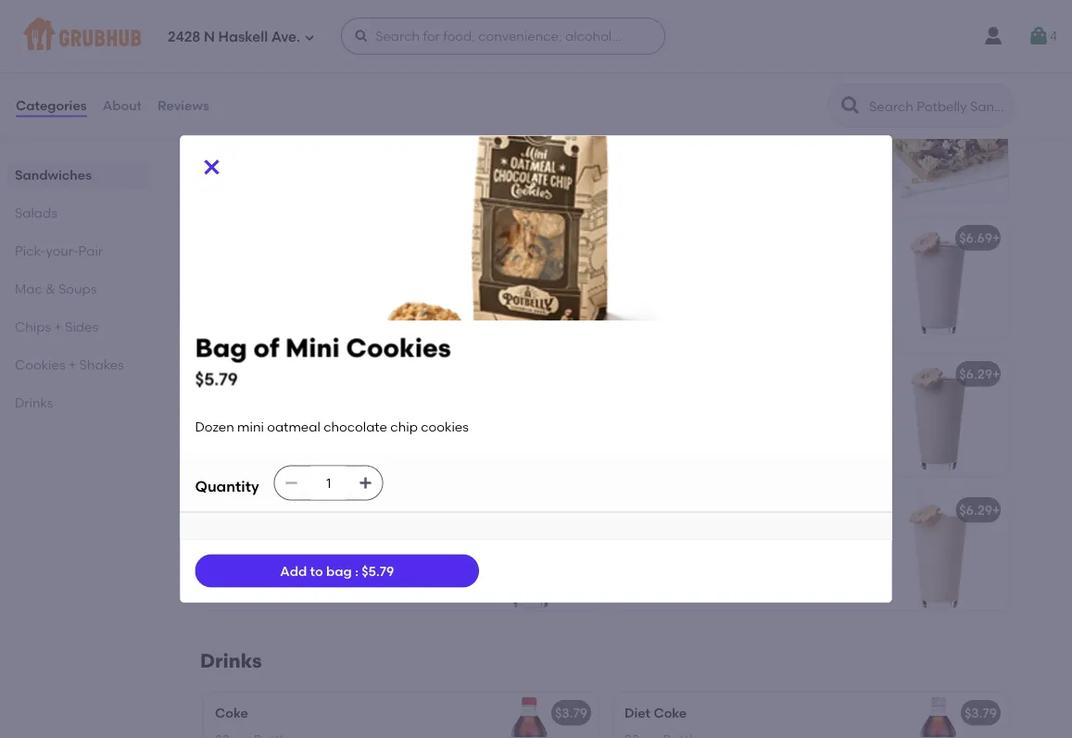 Task type: vqa. For each thing, say whether or not it's contained in the screenshot.
strawberry on the left bottom of page
yes



Task type: locate. For each thing, give the bounding box(es) containing it.
and
[[398, 393, 423, 409], [257, 431, 282, 446]]

svg image
[[354, 29, 369, 44], [358, 476, 373, 491]]

0 vertical spatial cookie
[[340, 94, 385, 110]]

mini
[[237, 419, 264, 435]]

made up oreo
[[625, 257, 661, 272]]

svg image right ave.
[[354, 29, 369, 44]]

salads tab
[[15, 203, 145, 222]]

hand- up add
[[284, 529, 322, 545]]

1 $3.79 from the left
[[555, 706, 588, 722]]

and up chip
[[398, 393, 423, 409]]

0 vertical spatial oatmeal
[[732, 120, 786, 136]]

4 button
[[1028, 19, 1058, 53]]

2 made with hand-dipped ice cream from the left
[[625, 529, 843, 545]]

2 vertical spatial $5.79
[[362, 564, 394, 579]]

svg image right input item quantity number field on the left
[[358, 476, 373, 491]]

n
[[204, 29, 215, 46]]

hand- down the vanilla shake
[[693, 529, 732, 545]]

1 vertical spatial $5.79
[[195, 369, 238, 390]]

cookies
[[421, 419, 469, 435]]

$5.79 inside button
[[555, 230, 588, 246]]

chocolate
[[324, 419, 387, 435]]

1 vertical spatial of
[[253, 333, 279, 364]]

1 vertical spatial oatmeal
[[267, 419, 321, 435]]

chips + sides
[[15, 319, 98, 335]]

dipped
[[732, 257, 777, 272], [254, 412, 299, 427], [322, 529, 367, 545], [732, 529, 777, 545]]

cold-brewed arabica coffee and hand-dipped vanilla ice cream. shake and wake!
[[215, 393, 423, 446]]

mac
[[15, 281, 42, 297]]

sandwiches
[[15, 167, 92, 183]]

0 horizontal spatial coke
[[215, 706, 248, 722]]

bag
[[195, 333, 247, 364]]

shake inside cold-brewed arabica coffee and hand-dipped vanilla ice cream. shake and wake!
[[215, 431, 254, 446]]

with for strawberry shake
[[254, 529, 281, 545]]

1 vertical spatial cream.
[[367, 412, 412, 427]]

a
[[678, 275, 687, 291]]

cookies down chips
[[15, 357, 65, 373]]

with for vanilla shake
[[664, 529, 690, 545]]

0 horizontal spatial cream
[[392, 529, 433, 545]]

of up used
[[760, 275, 773, 291]]

1 horizontal spatial cream.
[[802, 257, 846, 272]]

$6.29 +
[[960, 367, 1001, 382], [550, 503, 591, 519], [960, 503, 1001, 519]]

trademark
[[690, 275, 757, 291]]

cookie
[[340, 94, 385, 110], [673, 230, 718, 246]]

$5.79 right :
[[362, 564, 394, 579]]

svg image
[[1028, 25, 1050, 47], [304, 32, 315, 43], [201, 156, 223, 178], [284, 476, 299, 491]]

hand- down cold-
[[215, 412, 254, 427]]

quantity
[[195, 478, 259, 496]]

cookies
[[346, 333, 451, 364], [15, 357, 65, 373]]

sides
[[65, 319, 98, 335]]

1 horizontal spatial drinks
[[200, 650, 262, 673]]

group,
[[709, 294, 750, 310]]

1 horizontal spatial $5.79
[[362, 564, 394, 579]]

with up a
[[664, 257, 690, 272]]

made down strawberry
[[215, 529, 251, 545]]

drinks
[[15, 395, 53, 411], [200, 650, 262, 673]]

with for oreo® cookie shake
[[664, 257, 690, 272]]

dozen mini oatmeal chocolate chip cookies
[[195, 419, 469, 435]]

0 horizontal spatial oatmeal
[[267, 419, 321, 435]]

0 horizontal spatial $3.79
[[555, 706, 588, 722]]

made inside made with hand-dipped ice cream. oreo is a trademark of mondelez international group, used under license.
[[625, 257, 661, 272]]

+ for vanilla shake image
[[993, 503, 1001, 519]]

0 horizontal spatial drinks
[[15, 395, 53, 411]]

1 cream from the left
[[392, 529, 433, 545]]

baked
[[215, 120, 255, 136]]

0 horizontal spatial made with hand-dipped ice cream
[[215, 529, 433, 545]]

1 vertical spatial and
[[257, 431, 282, 446]]

$5.79 for add to bag
[[362, 564, 394, 579]]

caramel
[[665, 139, 718, 155]]

oatmeal inside rich, chocolatey oatmeal bar with sweet caramel
[[732, 120, 786, 136]]

$5.79 inside bag of mini cookies $5.79
[[195, 369, 238, 390]]

made down vanilla
[[625, 529, 661, 545]]

$2.89
[[964, 94, 997, 110]]

of
[[760, 275, 773, 291], [253, 333, 279, 364]]

+ for strawberry shake image
[[583, 503, 591, 519]]

oatmeal for chocolate
[[267, 419, 321, 435]]

0 horizontal spatial cream.
[[367, 412, 412, 427]]

ice for vanilla shake
[[780, 529, 799, 545]]

about
[[103, 98, 142, 113]]

$6.29
[[960, 367, 993, 382], [550, 503, 583, 519], [960, 503, 993, 519]]

1 horizontal spatial oatmeal
[[732, 120, 786, 136]]

reviews
[[158, 98, 209, 113]]

shakes
[[79, 357, 124, 373]]

0 vertical spatial of
[[760, 275, 773, 291]]

0 vertical spatial $5.79
[[555, 230, 588, 246]]

of up 'brew'
[[253, 333, 279, 364]]

oatmeal left bar
[[732, 120, 786, 136]]

made with hand-dipped ice cream
[[215, 529, 433, 545], [625, 529, 843, 545]]

1 horizontal spatial cookies
[[346, 333, 451, 364]]

and left wake!
[[257, 431, 282, 446]]

oatmeal for bar
[[732, 120, 786, 136]]

hand- inside made with hand-dipped ice cream. oreo is a trademark of mondelez international group, used under license.
[[693, 257, 732, 272]]

with down the vanilla shake
[[664, 529, 690, 545]]

0 vertical spatial cream.
[[802, 257, 846, 272]]

$5.79 up cold-
[[195, 369, 238, 390]]

dipped inside made with hand-dipped ice cream. oreo is a trademark of mondelez international group, used under license.
[[732, 257, 777, 272]]

chocolate brownie cookie
[[215, 94, 385, 110]]

0 horizontal spatial cookie
[[340, 94, 385, 110]]

used
[[753, 294, 783, 310]]

+ for chocolate shake image
[[993, 367, 1001, 382]]

0 horizontal spatial and
[[257, 431, 282, 446]]

shake down input item quantity number field on the left
[[289, 503, 328, 519]]

cookie right "brownie"
[[340, 94, 385, 110]]

1 horizontal spatial of
[[760, 275, 773, 291]]

is
[[666, 275, 675, 291]]

1 vertical spatial drinks
[[200, 650, 262, 673]]

cream for strawberry shake
[[392, 529, 433, 545]]

shake
[[721, 230, 760, 246], [284, 367, 323, 382], [215, 431, 254, 446], [289, 503, 328, 519], [671, 503, 710, 519]]

shake down cold-
[[215, 431, 254, 446]]

arabica
[[301, 393, 352, 409]]

$5.79
[[555, 230, 588, 246], [195, 369, 238, 390], [362, 564, 394, 579]]

Search Potbelly Sandwich Works search field
[[868, 97, 1009, 115]]

strawberry shake image
[[460, 490, 599, 611]]

2 $3.79 from the left
[[965, 706, 997, 722]]

chocolate shake image
[[869, 354, 1008, 475]]

cream for vanilla shake
[[802, 529, 843, 545]]

shake down the mini
[[284, 367, 323, 382]]

cookies up coffee
[[346, 333, 451, 364]]

hand-
[[693, 257, 732, 272], [215, 412, 254, 427], [284, 529, 322, 545], [693, 529, 732, 545]]

brew
[[249, 367, 281, 382]]

1 horizontal spatial cream
[[802, 529, 843, 545]]

$5.79 left oreo®
[[555, 230, 588, 246]]

2 horizontal spatial $5.79
[[555, 230, 588, 246]]

0 vertical spatial svg image
[[354, 29, 369, 44]]

ave.
[[271, 29, 300, 46]]

1 horizontal spatial coke
[[654, 706, 687, 722]]

made with hand-dipped ice cream down the vanilla shake
[[625, 529, 843, 545]]

mondelez
[[776, 275, 836, 291]]

with down strawberry shake at left
[[254, 529, 281, 545]]

svg image inside main navigation navigation
[[354, 29, 369, 44]]

$3.79
[[555, 706, 588, 722], [965, 706, 997, 722]]

with
[[814, 120, 840, 136], [664, 257, 690, 272], [254, 529, 281, 545], [664, 529, 690, 545]]

cookies + shakes
[[15, 357, 124, 373]]

1 horizontal spatial and
[[398, 393, 423, 409]]

1 horizontal spatial $3.79
[[965, 706, 997, 722]]

chips
[[15, 319, 51, 335]]

made with hand-dipped ice cream for strawberry shake
[[215, 529, 433, 545]]

oatmeal
[[732, 120, 786, 136], [267, 419, 321, 435]]

hand- inside cold-brewed arabica coffee and hand-dipped vanilla ice cream. shake and wake!
[[215, 412, 254, 427]]

cream. up mondelez
[[802, 257, 846, 272]]

ice inside made with hand-dipped ice cream. oreo is a trademark of mondelez international group, used under license.
[[780, 257, 799, 272]]

0 horizontal spatial of
[[253, 333, 279, 364]]

cookie up a
[[673, 230, 718, 246]]

1 horizontal spatial cookie
[[673, 230, 718, 246]]

cream.
[[802, 257, 846, 272], [367, 412, 412, 427]]

reviews button
[[157, 72, 210, 139]]

hand- up trademark
[[693, 257, 732, 272]]

with inside made with hand-dipped ice cream. oreo is a trademark of mondelez international group, used under license.
[[664, 257, 690, 272]]

0 horizontal spatial $5.79
[[195, 369, 238, 390]]

+
[[993, 230, 1001, 246], [54, 319, 62, 335], [68, 357, 76, 373], [993, 367, 1001, 382], [583, 503, 591, 519], [993, 503, 1001, 519]]

2 coke from the left
[[654, 706, 687, 722]]

categories button
[[15, 72, 88, 139]]

under
[[786, 294, 823, 310]]

made with hand-dipped ice cream up to
[[215, 529, 433, 545]]

oatmeal down brewed
[[267, 419, 321, 435]]

$6.29 + for cold-brewed arabica coffee and hand-dipped vanilla ice cream. shake and wake!
[[960, 367, 1001, 382]]

0 horizontal spatial cookies
[[15, 357, 65, 373]]

$5.79 for bag of mini cookies
[[195, 369, 238, 390]]

1 made with hand-dipped ice cream from the left
[[215, 529, 433, 545]]

2 cream from the left
[[802, 529, 843, 545]]

coke
[[215, 706, 248, 722], [654, 706, 687, 722]]

1 horizontal spatial made with hand-dipped ice cream
[[625, 529, 843, 545]]

made with hand-dipped ice cream. oreo is a trademark of mondelez international group, used under license.
[[625, 257, 846, 329]]

daily
[[292, 120, 322, 136]]

ice
[[780, 257, 799, 272], [346, 412, 364, 427], [370, 529, 389, 545], [780, 529, 799, 545]]

oatmeal chocolate chip cookie image
[[460, 0, 599, 66]]

with right bar
[[814, 120, 840, 136]]

cream. down coffee
[[367, 412, 412, 427]]

drinks inside tab
[[15, 395, 53, 411]]

ice for oreo® cookie shake
[[780, 257, 799, 272]]

cold brew shake image
[[460, 354, 599, 475]]

pick-your-pair tab
[[15, 241, 145, 260]]

0 vertical spatial drinks
[[15, 395, 53, 411]]

sweet
[[625, 139, 662, 155]]

chocolatey
[[658, 120, 729, 136]]

mini
[[286, 333, 340, 364]]

$3.79 for coke
[[555, 706, 588, 722]]

ice for strawberry shake
[[370, 529, 389, 545]]



Task type: describe. For each thing, give the bounding box(es) containing it.
brownie
[[285, 94, 337, 110]]

pick-your-pair
[[15, 243, 103, 259]]

bag of mini cookies $5.79
[[195, 333, 451, 390]]

$6.69
[[960, 230, 993, 246]]

add to bag : $5.79
[[280, 564, 394, 579]]

svg image inside 4 button
[[1028, 25, 1050, 47]]

dipped for vanilla shake
[[732, 529, 777, 545]]

sugar cookie image
[[869, 0, 1008, 66]]

&
[[46, 281, 55, 297]]

oreo® cookie shake
[[625, 230, 760, 246]]

soups
[[58, 281, 97, 297]]

hand- for vanilla
[[693, 529, 732, 545]]

rich,
[[625, 120, 655, 136]]

strawberry shake
[[215, 503, 328, 519]]

hand- for strawberry
[[284, 529, 322, 545]]

+ inside tab
[[68, 357, 76, 373]]

dozen
[[195, 419, 234, 435]]

shake right vanilla
[[671, 503, 710, 519]]

$6.29 for cold-brewed arabica coffee and hand-dipped vanilla ice cream. shake and wake!
[[960, 367, 993, 382]]

dipped for strawberry shake
[[322, 529, 367, 545]]

$6.29 for made with hand-dipped ice cream
[[960, 503, 993, 519]]

0 vertical spatial and
[[398, 393, 423, 409]]

cold
[[215, 367, 246, 382]]

ice inside cold-brewed arabica coffee and hand-dipped vanilla ice cream. shake and wake!
[[346, 412, 364, 427]]

chocolate
[[215, 94, 282, 110]]

vanilla
[[302, 412, 343, 427]]

drinks tab
[[15, 393, 145, 412]]

$6.69 +
[[960, 230, 1001, 246]]

about button
[[102, 72, 143, 139]]

with inside rich, chocolatey oatmeal bar with sweet caramel
[[814, 120, 840, 136]]

dipped inside cold-brewed arabica coffee and hand-dipped vanilla ice cream. shake and wake!
[[254, 412, 299, 427]]

$6.29 + for made with hand-dipped ice cream
[[960, 503, 1001, 519]]

diet coke image
[[869, 693, 1008, 739]]

sandwiches tab
[[15, 165, 145, 184]]

$3.79 for diet coke
[[965, 706, 997, 722]]

oreo® cookie shake image
[[869, 218, 1008, 338]]

made with hand-dipped ice cream for vanilla shake
[[625, 529, 843, 545]]

baked fresh daily
[[215, 120, 322, 136]]

cold-
[[215, 393, 251, 409]]

oreo®
[[625, 230, 670, 246]]

main navigation navigation
[[0, 0, 1072, 72]]

your-
[[46, 243, 78, 259]]

1 vertical spatial svg image
[[358, 476, 373, 491]]

2428 n haskell ave.
[[168, 29, 300, 46]]

search icon image
[[840, 95, 862, 117]]

salads
[[15, 205, 57, 221]]

fresh
[[258, 120, 289, 136]]

diet
[[625, 706, 651, 722]]

Input item quantity number field
[[308, 467, 349, 500]]

shake up trademark
[[721, 230, 760, 246]]

4
[[1050, 28, 1058, 44]]

$5.79 button
[[204, 218, 599, 338]]

add
[[280, 564, 307, 579]]

chips + sides tab
[[15, 317, 145, 336]]

chocolate brownie cookie image
[[460, 82, 599, 202]]

oreo
[[625, 275, 663, 291]]

cold brew shake
[[215, 367, 323, 382]]

license.
[[625, 313, 672, 329]]

of inside bag of mini cookies $5.79
[[253, 333, 279, 364]]

chip
[[391, 419, 418, 435]]

vanilla
[[625, 503, 668, 519]]

cream. inside made with hand-dipped ice cream. oreo is a trademark of mondelez international group, used under license.
[[802, 257, 846, 272]]

categories
[[16, 98, 87, 113]]

rich, chocolatey oatmeal bar with sweet caramel
[[625, 120, 840, 155]]

+ for oreo® cookie shake image
[[993, 230, 1001, 246]]

cookies + shakes tab
[[15, 355, 145, 374]]

dipped for oreo® cookie shake
[[732, 257, 777, 272]]

pair
[[78, 243, 103, 259]]

diet coke
[[625, 706, 687, 722]]

made for strawberry
[[215, 529, 251, 545]]

wake!
[[285, 431, 321, 446]]

2428
[[168, 29, 201, 46]]

pick-
[[15, 243, 46, 259]]

vanilla shake image
[[869, 490, 1008, 611]]

vanilla shake
[[625, 503, 710, 519]]

made for vanilla
[[625, 529, 661, 545]]

1 vertical spatial cookie
[[673, 230, 718, 246]]

mac & soups
[[15, 281, 97, 297]]

coffee
[[355, 393, 395, 409]]

of inside made with hand-dipped ice cream. oreo is a trademark of mondelez international group, used under license.
[[760, 275, 773, 291]]

made for oreo®
[[625, 257, 661, 272]]

bar
[[789, 120, 811, 136]]

cookies inside cookies + shakes tab
[[15, 357, 65, 373]]

mac & soups tab
[[15, 279, 145, 298]]

dream bar image
[[869, 82, 1008, 202]]

:
[[355, 564, 359, 579]]

hand- for oreo®
[[693, 257, 732, 272]]

bag
[[326, 564, 352, 579]]

bag of mini cookies image
[[460, 218, 599, 338]]

cream. inside cold-brewed arabica coffee and hand-dipped vanilla ice cream. shake and wake!
[[367, 412, 412, 427]]

haskell
[[218, 29, 268, 46]]

strawberry
[[215, 503, 286, 519]]

+ inside tab
[[54, 319, 62, 335]]

coke image
[[460, 693, 599, 739]]

to
[[310, 564, 323, 579]]

international
[[625, 294, 706, 310]]

1 coke from the left
[[215, 706, 248, 722]]

cookies inside bag of mini cookies $5.79
[[346, 333, 451, 364]]

brewed
[[251, 393, 298, 409]]



